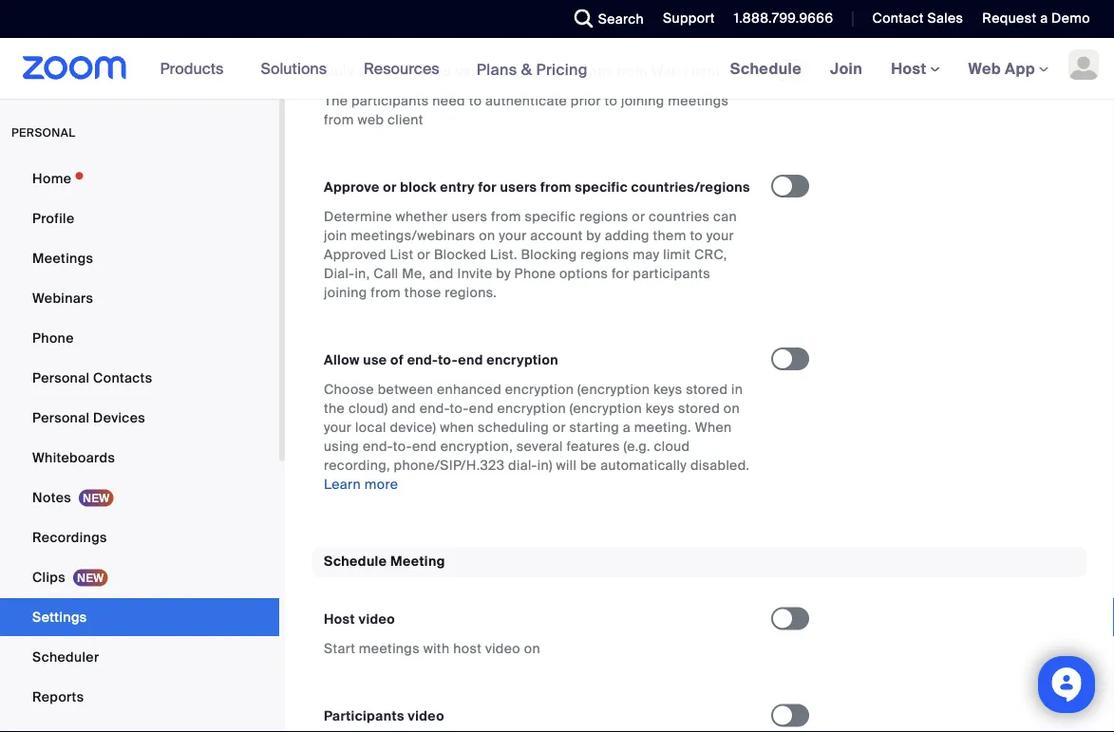 Task type: describe. For each thing, give the bounding box(es) containing it.
choose
[[324, 381, 374, 398]]

call
[[374, 265, 399, 282]]

personal for personal devices
[[32, 409, 90, 427]]

profile link
[[0, 200, 279, 238]]

for inside determine whether users from specific regions or countries can join meetings/webinars on your account by adding them to your approved list or blocked list. blocking regions may limit crc, dial-in, call me, and invite by phone options for participants joining from those regions.
[[612, 265, 630, 282]]

need
[[433, 92, 466, 109]]

personal contacts
[[32, 369, 152, 387]]

approve or block entry for users from specific countries/regions
[[324, 178, 751, 196]]

on inside determine whether users from specific regions or countries can join meetings/webinars on your account by adding them to your approved list or blocked list. blocking regions may limit crc, dial-in, call me, and invite by phone options for participants joining from those regions.
[[479, 227, 496, 244]]

use
[[363, 351, 387, 369]]

several
[[517, 438, 563, 455]]

regions.
[[445, 284, 497, 301]]

notes link
[[0, 479, 279, 517]]

host
[[453, 641, 482, 658]]

video for participants video
[[408, 708, 445, 726]]

meetings inside the participants need to authenticate prior to joining meetings from web client
[[668, 92, 729, 109]]

crc,
[[695, 246, 727, 263]]

1 horizontal spatial your
[[499, 227, 527, 244]]

zoom logo image
[[23, 56, 127, 80]]

home
[[32, 170, 72, 187]]

notes
[[32, 489, 71, 507]]

host for host
[[892, 58, 931, 78]]

countries/regions
[[632, 178, 751, 196]]

from down search on the right of the page
[[617, 62, 648, 80]]

scheduling
[[478, 419, 549, 436]]

1 horizontal spatial client
[[684, 62, 721, 80]]

may
[[633, 246, 660, 263]]

contact sales
[[873, 10, 964, 27]]

meetings inside schedule meeting element
[[359, 641, 420, 658]]

1 vertical spatial keys
[[646, 400, 675, 417]]

only
[[324, 62, 355, 80]]

those
[[405, 284, 441, 301]]

personal devices
[[32, 409, 145, 427]]

0 vertical spatial end
[[458, 351, 483, 369]]

1 vertical spatial encryption
[[505, 381, 574, 398]]

device)
[[390, 419, 437, 436]]

encryption,
[[441, 438, 513, 455]]

when
[[695, 419, 732, 436]]

join
[[831, 58, 863, 78]]

banner containing products
[[0, 38, 1115, 100]]

solutions
[[261, 58, 327, 78]]

schedule meeting element
[[313, 548, 1087, 733]]

scheduler
[[32, 649, 99, 666]]

cloud)
[[349, 400, 388, 417]]

plans
[[477, 59, 517, 79]]

meeting.
[[635, 419, 692, 436]]

from down call
[[371, 284, 401, 301]]

&
[[521, 59, 532, 79]]

account
[[531, 227, 583, 244]]

join link
[[816, 38, 877, 99]]

recording,
[[324, 457, 390, 474]]

countries
[[649, 208, 710, 225]]

determine
[[324, 208, 392, 225]]

0 horizontal spatial web
[[652, 62, 680, 80]]

profile
[[32, 210, 75, 227]]

list.
[[490, 246, 518, 263]]

whiteboards link
[[0, 439, 279, 477]]

host video
[[324, 611, 395, 629]]

0 vertical spatial end-
[[407, 351, 438, 369]]

or up adding
[[632, 208, 646, 225]]

starting
[[570, 419, 620, 436]]

2 vertical spatial end-
[[363, 438, 393, 455]]

phone inside determine whether users from specific regions or countries can join meetings/webinars on your account by adding them to your approved list or blocked list. blocking regions may limit crc, dial-in, call me, and invite by phone options for participants joining from those regions.
[[515, 265, 556, 282]]

phone link
[[0, 319, 279, 357]]

1 vertical spatial end-
[[420, 400, 450, 417]]

1.888.799.9666 button up schedule link
[[734, 10, 834, 27]]

reports
[[32, 688, 84, 706]]

0 vertical spatial specific
[[575, 178, 628, 196]]

scheduler link
[[0, 639, 279, 677]]

allow use of end-to-end encryption
[[324, 351, 559, 369]]

list
[[390, 246, 414, 263]]

app
[[1005, 58, 1036, 78]]

specific inside determine whether users from specific regions or countries can join meetings/webinars on your account by adding them to your approved list or blocked list. blocking regions may limit crc, dial-in, call me, and invite by phone options for participants joining from those regions.
[[525, 208, 576, 225]]

start meetings with host video on
[[324, 641, 541, 658]]

webinars
[[32, 289, 93, 307]]

contacts
[[93, 369, 152, 387]]

only authenticated users can join meetings from web client
[[324, 62, 721, 80]]

demo
[[1052, 10, 1091, 27]]

web
[[358, 111, 384, 128]]

search
[[598, 10, 644, 28]]

participants
[[324, 708, 405, 726]]

devices
[[93, 409, 145, 427]]

0 vertical spatial for
[[479, 178, 497, 196]]

or up me,
[[417, 246, 431, 263]]

in)
[[538, 457, 553, 474]]

2 vertical spatial encryption
[[498, 400, 566, 417]]

in
[[732, 381, 743, 398]]

personal menu menu
[[0, 160, 279, 718]]

1 horizontal spatial join
[[523, 62, 548, 80]]

disabled.
[[691, 457, 750, 474]]

authenticated
[[358, 62, 452, 80]]

web inside the meetings "navigation"
[[969, 58, 1002, 78]]

0 vertical spatial encryption
[[487, 351, 559, 369]]

choose between enhanced encryption (encryption keys stored in the cloud) and end-to-end encryption (encryption keys stored on your local device) when scheduling or starting a meeting. when using end-to-end encryption, several features (e.g. cloud recording, phone/sip/h.323 dial-in) will be automatically disabled. learn more
[[324, 381, 750, 493]]

schedule link
[[716, 38, 816, 99]]

settings link
[[0, 599, 279, 637]]

host button
[[892, 58, 940, 78]]

authenticate
[[486, 92, 567, 109]]

in,
[[355, 265, 370, 282]]

resources
[[364, 58, 440, 78]]

me,
[[402, 265, 426, 282]]

webinars link
[[0, 279, 279, 317]]

0 vertical spatial can
[[496, 62, 520, 80]]

from up list.
[[491, 208, 521, 225]]

from inside the participants need to authenticate prior to joining meetings from web client
[[324, 111, 354, 128]]

solutions button
[[261, 38, 336, 99]]

meetings/webinars
[[351, 227, 476, 244]]

be
[[581, 457, 597, 474]]

when
[[440, 419, 474, 436]]

home link
[[0, 160, 279, 198]]

on inside schedule meeting element
[[524, 641, 541, 658]]

start
[[324, 641, 356, 658]]

personal contacts link
[[0, 359, 279, 397]]

personal for personal contacts
[[32, 369, 90, 387]]

phone inside phone link
[[32, 329, 74, 347]]

or inside choose between enhanced encryption (encryption keys stored in the cloud) and end-to-end encryption (encryption keys stored on your local device) when scheduling or starting a meeting. when using end-to-end encryption, several features (e.g. cloud recording, phone/sip/h.323 dial-in) will be automatically disabled. learn more
[[553, 419, 566, 436]]

schedule for schedule meeting
[[324, 553, 387, 571]]

a inside choose between enhanced encryption (encryption keys stored in the cloud) and end-to-end encryption (encryption keys stored on your local device) when scheduling or starting a meeting. when using end-to-end encryption, several features (e.g. cloud recording, phone/sip/h.323 dial-in) will be automatically disabled. learn more
[[623, 419, 631, 436]]

and inside choose between enhanced encryption (encryption keys stored in the cloud) and end-to-end encryption (encryption keys stored on your local device) when scheduling or starting a meeting. when using end-to-end encryption, several features (e.g. cloud recording, phone/sip/h.323 dial-in) will be automatically disabled. learn more
[[392, 400, 416, 417]]

web app
[[969, 58, 1036, 78]]



Task type: locate. For each thing, give the bounding box(es) containing it.
1 horizontal spatial host
[[892, 58, 931, 78]]

video right participants
[[408, 708, 445, 726]]

participants inside the participants need to authenticate prior to joining meetings from web client
[[352, 92, 429, 109]]

0 horizontal spatial video
[[359, 611, 395, 629]]

participants inside determine whether users from specific regions or countries can join meetings/webinars on your account by adding them to your approved list or blocked list. blocking regions may limit crc, dial-in, call me, and invite by phone options for participants joining from those regions.
[[633, 265, 711, 282]]

2 horizontal spatial on
[[724, 400, 740, 417]]

and up those
[[430, 265, 454, 282]]

1 horizontal spatial to
[[605, 92, 618, 109]]

0 vertical spatial video
[[359, 611, 395, 629]]

1 horizontal spatial video
[[408, 708, 445, 726]]

schedule for schedule
[[730, 58, 802, 78]]

recordings link
[[0, 519, 279, 557]]

your
[[499, 227, 527, 244], [707, 227, 735, 244], [324, 419, 352, 436]]

0 vertical spatial joining
[[621, 92, 665, 109]]

to up crc,
[[690, 227, 703, 244]]

participants up web
[[352, 92, 429, 109]]

schedule up host video
[[324, 553, 387, 571]]

client down support
[[684, 62, 721, 80]]

0 vertical spatial client
[[684, 62, 721, 80]]

users down 'entry'
[[452, 208, 488, 225]]

encryption
[[487, 351, 559, 369], [505, 381, 574, 398], [498, 400, 566, 417]]

phone down blocking
[[515, 265, 556, 282]]

1 horizontal spatial web
[[969, 58, 1002, 78]]

0 vertical spatial a
[[1041, 10, 1049, 27]]

host for host video
[[324, 611, 355, 629]]

to- up when
[[450, 400, 469, 417]]

0 vertical spatial participants
[[352, 92, 429, 109]]

from down the
[[324, 111, 354, 128]]

can left '&'
[[496, 62, 520, 80]]

2 horizontal spatial video
[[485, 641, 521, 658]]

video for host video
[[359, 611, 395, 629]]

users for from
[[452, 208, 488, 225]]

and inside determine whether users from specific regions or countries can join meetings/webinars on your account by adding them to your approved list or blocked list. blocking regions may limit crc, dial-in, call me, and invite by phone options for participants joining from those regions.
[[430, 265, 454, 282]]

video
[[359, 611, 395, 629], [485, 641, 521, 658], [408, 708, 445, 726]]

or left block
[[383, 178, 397, 196]]

participants down limit
[[633, 265, 711, 282]]

a left demo
[[1041, 10, 1049, 27]]

host inside schedule meeting element
[[324, 611, 355, 629]]

schedule
[[730, 58, 802, 78], [324, 553, 387, 571]]

the
[[324, 400, 345, 417]]

meetings down host video
[[359, 641, 420, 658]]

users up need
[[455, 62, 492, 80]]

request
[[983, 10, 1037, 27]]

to- up enhanced
[[438, 351, 458, 369]]

your inside choose between enhanced encryption (encryption keys stored in the cloud) and end-to-end encryption (encryption keys stored on your local device) when scheduling or starting a meeting. when using end-to-end encryption, several features (e.g. cloud recording, phone/sip/h.323 dial-in) will be automatically disabled. learn more
[[324, 419, 352, 436]]

on down in
[[724, 400, 740, 417]]

the participants need to authenticate prior to joining meetings from web client
[[324, 92, 729, 128]]

meetings down support
[[668, 92, 729, 109]]

meetings link
[[0, 239, 279, 277]]

web
[[969, 58, 1002, 78], [652, 62, 680, 80]]

host
[[892, 58, 931, 78], [324, 611, 355, 629]]

client inside the participants need to authenticate prior to joining meetings from web client
[[388, 111, 424, 128]]

0 vertical spatial phone
[[515, 265, 556, 282]]

2 horizontal spatial your
[[707, 227, 735, 244]]

join up 'authenticate'
[[523, 62, 548, 80]]

blocking
[[521, 246, 577, 263]]

web left the app
[[969, 58, 1002, 78]]

meeting
[[391, 553, 445, 571]]

clips
[[32, 569, 66, 586]]

limit
[[663, 246, 691, 263]]

to-
[[438, 351, 458, 369], [450, 400, 469, 417], [393, 438, 412, 455]]

0 horizontal spatial to
[[469, 92, 482, 109]]

on up list.
[[479, 227, 496, 244]]

1 horizontal spatial joining
[[621, 92, 665, 109]]

1 horizontal spatial schedule
[[730, 58, 802, 78]]

0 horizontal spatial client
[[388, 111, 424, 128]]

0 vertical spatial to-
[[438, 351, 458, 369]]

recordings
[[32, 529, 107, 546]]

1 vertical spatial meetings
[[668, 92, 729, 109]]

1 horizontal spatial on
[[524, 641, 541, 658]]

specific up adding
[[575, 178, 628, 196]]

0 vertical spatial on
[[479, 227, 496, 244]]

prior
[[571, 92, 601, 109]]

contact sales link
[[859, 0, 969, 38], [873, 10, 964, 27]]

1 horizontal spatial by
[[587, 227, 602, 244]]

end- up device) at the bottom of page
[[420, 400, 450, 417]]

2 horizontal spatial meetings
[[668, 92, 729, 109]]

1 vertical spatial joining
[[324, 284, 367, 301]]

contact
[[873, 10, 924, 27]]

plans & pricing
[[477, 59, 588, 79]]

0 horizontal spatial meetings
[[359, 641, 420, 658]]

2 horizontal spatial to
[[690, 227, 703, 244]]

0 horizontal spatial can
[[496, 62, 520, 80]]

joining inside the participants need to authenticate prior to joining meetings from web client
[[621, 92, 665, 109]]

1 vertical spatial for
[[612, 265, 630, 282]]

join up the approved
[[324, 227, 347, 244]]

by left adding
[[587, 227, 602, 244]]

schedule down 1.888.799.9666
[[730, 58, 802, 78]]

meetings up prior
[[551, 62, 614, 80]]

1.888.799.9666 button
[[720, 0, 839, 38], [734, 10, 834, 27]]

end- right of
[[407, 351, 438, 369]]

0 horizontal spatial on
[[479, 227, 496, 244]]

support
[[663, 10, 715, 27]]

or up the several
[[553, 419, 566, 436]]

1 vertical spatial personal
[[32, 409, 90, 427]]

1 vertical spatial by
[[496, 265, 511, 282]]

to
[[469, 92, 482, 109], [605, 92, 618, 109], [690, 227, 703, 244]]

joining right prior
[[621, 92, 665, 109]]

allow
[[324, 351, 360, 369]]

invite
[[457, 265, 493, 282]]

profile picture image
[[1069, 49, 1099, 80]]

stored up when
[[678, 400, 720, 417]]

1 vertical spatial to-
[[450, 400, 469, 417]]

users
[[455, 62, 492, 80], [500, 178, 537, 196], [452, 208, 488, 225]]

from
[[617, 62, 648, 80], [324, 111, 354, 128], [541, 178, 572, 196], [491, 208, 521, 225], [371, 284, 401, 301]]

options
[[560, 265, 608, 282]]

end down enhanced
[[469, 400, 494, 417]]

client
[[684, 62, 721, 80], [388, 111, 424, 128]]

1 vertical spatial participants
[[633, 265, 711, 282]]

participants video
[[324, 708, 445, 726]]

1 vertical spatial on
[[724, 400, 740, 417]]

banner
[[0, 38, 1115, 100]]

0 vertical spatial regions
[[580, 208, 629, 225]]

of
[[391, 351, 404, 369]]

1.888.799.9666
[[734, 10, 834, 27]]

adding
[[605, 227, 650, 244]]

1 vertical spatial end
[[469, 400, 494, 417]]

1 horizontal spatial phone
[[515, 265, 556, 282]]

1 vertical spatial (encryption
[[570, 400, 642, 417]]

host up start on the left bottom of the page
[[324, 611, 355, 629]]

1 vertical spatial video
[[485, 641, 521, 658]]

clips link
[[0, 559, 279, 597]]

with
[[423, 641, 450, 658]]

0 horizontal spatial phone
[[32, 329, 74, 347]]

personal up whiteboards at the bottom
[[32, 409, 90, 427]]

1.888.799.9666 button up join
[[720, 0, 839, 38]]

can inside determine whether users from specific regions or countries can join meetings/webinars on your account by adding them to your approved list or blocked list. blocking regions may limit crc, dial-in, call me, and invite by phone options for participants joining from those regions.
[[714, 208, 737, 225]]

can up crc,
[[714, 208, 737, 225]]

product information navigation
[[146, 38, 602, 100]]

0 horizontal spatial by
[[496, 265, 511, 282]]

features
[[567, 438, 620, 455]]

to right prior
[[605, 92, 618, 109]]

and down between
[[392, 400, 416, 417]]

blocked
[[434, 246, 487, 263]]

from up account
[[541, 178, 572, 196]]

host down contact sales
[[892, 58, 931, 78]]

0 vertical spatial keys
[[654, 381, 683, 398]]

1 vertical spatial phone
[[32, 329, 74, 347]]

end
[[458, 351, 483, 369], [469, 400, 494, 417], [412, 438, 437, 455]]

will
[[556, 457, 577, 474]]

2 vertical spatial on
[[524, 641, 541, 658]]

end down device) at the bottom of page
[[412, 438, 437, 455]]

0 vertical spatial host
[[892, 58, 931, 78]]

meetings
[[32, 249, 93, 267]]

between
[[378, 381, 434, 398]]

video down schedule meeting
[[359, 611, 395, 629]]

0 horizontal spatial for
[[479, 178, 497, 196]]

products button
[[160, 38, 232, 99]]

0 horizontal spatial host
[[324, 611, 355, 629]]

regions up 'options'
[[581, 246, 630, 263]]

0 horizontal spatial and
[[392, 400, 416, 417]]

0 vertical spatial users
[[455, 62, 492, 80]]

join inside determine whether users from specific regions or countries can join meetings/webinars on your account by adding them to your approved list or blocked list. blocking regions may limit crc, dial-in, call me, and invite by phone options for participants joining from those regions.
[[324, 227, 347, 244]]

your up crc,
[[707, 227, 735, 244]]

phone
[[515, 265, 556, 282], [32, 329, 74, 347]]

regions up adding
[[580, 208, 629, 225]]

dial-
[[324, 265, 355, 282]]

request a demo link
[[969, 0, 1115, 38], [983, 10, 1091, 27]]

2 vertical spatial meetings
[[359, 641, 420, 658]]

1 vertical spatial client
[[388, 111, 424, 128]]

using
[[324, 438, 359, 455]]

0 horizontal spatial participants
[[352, 92, 429, 109]]

0 horizontal spatial schedule
[[324, 553, 387, 571]]

on right host
[[524, 641, 541, 658]]

meetings navigation
[[716, 38, 1115, 100]]

dial-
[[508, 457, 538, 474]]

1 horizontal spatial meetings
[[551, 62, 614, 80]]

0 vertical spatial personal
[[32, 369, 90, 387]]

end- down local
[[363, 438, 393, 455]]

host inside the meetings "navigation"
[[892, 58, 931, 78]]

1 personal from the top
[[32, 369, 90, 387]]

1 vertical spatial users
[[500, 178, 537, 196]]

users right 'entry'
[[500, 178, 537, 196]]

0 vertical spatial and
[[430, 265, 454, 282]]

0 vertical spatial stored
[[686, 381, 728, 398]]

for right 'options'
[[612, 265, 630, 282]]

products
[[160, 58, 224, 78]]

personal devices link
[[0, 399, 279, 437]]

0 vertical spatial meetings
[[551, 62, 614, 80]]

0 horizontal spatial joining
[[324, 284, 367, 301]]

local
[[355, 419, 386, 436]]

0 vertical spatial (encryption
[[578, 381, 650, 398]]

learn more link
[[324, 476, 398, 493]]

schedule inside the meetings "navigation"
[[730, 58, 802, 78]]

phone down webinars
[[32, 329, 74, 347]]

your up list.
[[499, 227, 527, 244]]

on
[[479, 227, 496, 244], [724, 400, 740, 417], [524, 641, 541, 658]]

phone/sip/h.323
[[394, 457, 505, 474]]

2 personal from the top
[[32, 409, 90, 427]]

2 vertical spatial to-
[[393, 438, 412, 455]]

joining down dial-
[[324, 284, 367, 301]]

approved
[[324, 246, 387, 263]]

1 vertical spatial host
[[324, 611, 355, 629]]

keys
[[654, 381, 683, 398], [646, 400, 675, 417]]

0 vertical spatial by
[[587, 227, 602, 244]]

whiteboards
[[32, 449, 115, 467]]

to inside determine whether users from specific regions or countries can join meetings/webinars on your account by adding them to your approved list or blocked list. blocking regions may limit crc, dial-in, call me, and invite by phone options for participants joining from those regions.
[[690, 227, 703, 244]]

personal up personal devices
[[32, 369, 90, 387]]

1 vertical spatial and
[[392, 400, 416, 417]]

settings
[[32, 609, 87, 626]]

determine whether users from specific regions or countries can join meetings/webinars on your account by adding them to your approved list or blocked list. blocking regions may limit crc, dial-in, call me, and invite by phone options for participants joining from those regions.
[[324, 208, 737, 301]]

1 vertical spatial specific
[[525, 208, 576, 225]]

a
[[1041, 10, 1049, 27], [623, 419, 631, 436]]

1 vertical spatial stored
[[678, 400, 720, 417]]

cloud
[[654, 438, 690, 455]]

to- down device) at the bottom of page
[[393, 438, 412, 455]]

or
[[383, 178, 397, 196], [632, 208, 646, 225], [417, 246, 431, 263], [553, 419, 566, 436]]

2 vertical spatial users
[[452, 208, 488, 225]]

0 horizontal spatial join
[[324, 227, 347, 244]]

on inside choose between enhanced encryption (encryption keys stored in the cloud) and end-to-end encryption (encryption keys stored on your local device) when scheduling or starting a meeting. when using end-to-end encryption, several features (e.g. cloud recording, phone/sip/h.323 dial-in) will be automatically disabled. learn more
[[724, 400, 740, 417]]

personal
[[11, 125, 76, 140]]

resources button
[[364, 38, 448, 99]]

users for can
[[455, 62, 492, 80]]

specific up account
[[525, 208, 576, 225]]

personal
[[32, 369, 90, 387], [32, 409, 90, 427]]

to right need
[[469, 92, 482, 109]]

users inside determine whether users from specific regions or countries can join meetings/webinars on your account by adding them to your approved list or blocked list. blocking regions may limit crc, dial-in, call me, and invite by phone options for participants joining from those regions.
[[452, 208, 488, 225]]

1 horizontal spatial can
[[714, 208, 737, 225]]

1 horizontal spatial a
[[1041, 10, 1049, 27]]

0 vertical spatial schedule
[[730, 58, 802, 78]]

end up enhanced
[[458, 351, 483, 369]]

1 horizontal spatial participants
[[633, 265, 711, 282]]

client right web
[[388, 111, 424, 128]]

schedule meeting
[[324, 553, 445, 571]]

1 vertical spatial schedule
[[324, 553, 387, 571]]

stored left in
[[686, 381, 728, 398]]

0 horizontal spatial your
[[324, 419, 352, 436]]

2 vertical spatial end
[[412, 438, 437, 455]]

1 vertical spatial regions
[[581, 246, 630, 263]]

web down support
[[652, 62, 680, 80]]

0 horizontal spatial a
[[623, 419, 631, 436]]

joining inside determine whether users from specific regions or countries can join meetings/webinars on your account by adding them to your approved list or blocked list. blocking regions may limit crc, dial-in, call me, and invite by phone options for participants joining from those regions.
[[324, 284, 367, 301]]

for right 'entry'
[[479, 178, 497, 196]]

1 vertical spatial join
[[324, 227, 347, 244]]

by down list.
[[496, 265, 511, 282]]

your down the
[[324, 419, 352, 436]]

1 horizontal spatial and
[[430, 265, 454, 282]]

1 vertical spatial can
[[714, 208, 737, 225]]

joining
[[621, 92, 665, 109], [324, 284, 367, 301]]

1 vertical spatial a
[[623, 419, 631, 436]]

a up (e.g.
[[623, 419, 631, 436]]

support link
[[649, 0, 720, 38], [663, 10, 715, 27]]

2 vertical spatial video
[[408, 708, 445, 726]]

enhanced
[[437, 381, 502, 398]]

0 vertical spatial join
[[523, 62, 548, 80]]

entry
[[440, 178, 475, 196]]

search button
[[560, 0, 649, 38]]

video right host
[[485, 641, 521, 658]]



Task type: vqa. For each thing, say whether or not it's contained in the screenshot.
SEARCH button
yes



